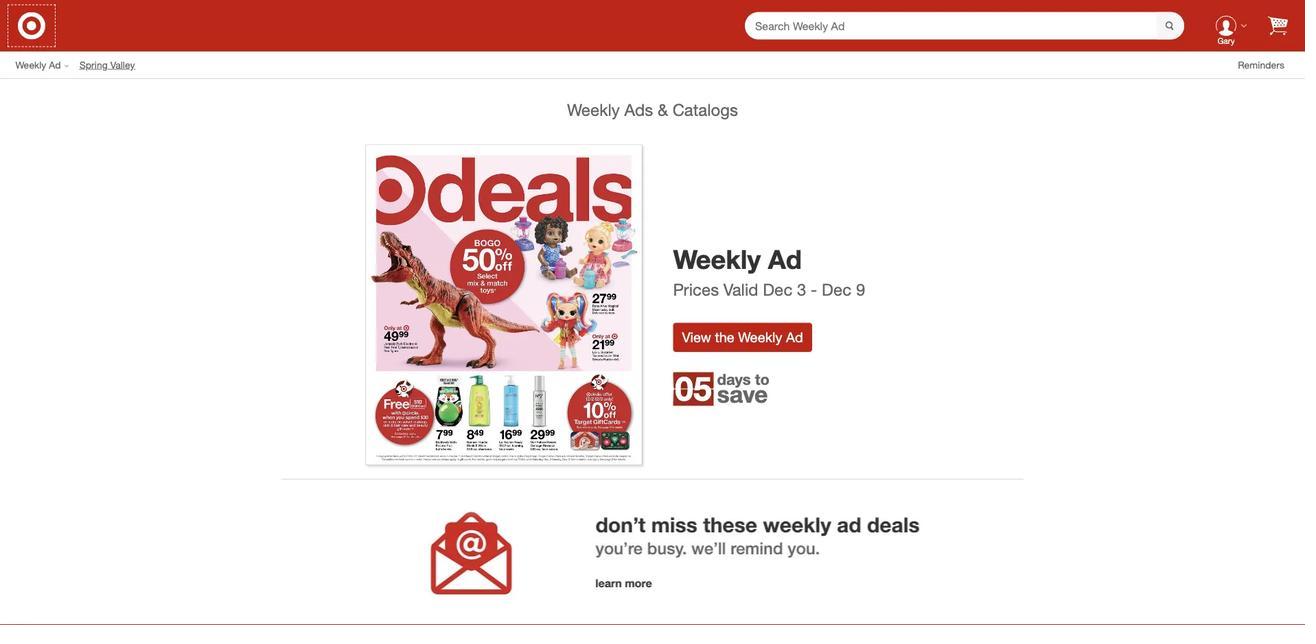 Task type: locate. For each thing, give the bounding box(es) containing it.
weekly ads & catalogs
[[567, 100, 738, 120]]

weekly inside weekly ad prices valid dec 3 - dec 9
[[674, 244, 761, 276]]

view your cart on target.com image
[[1269, 16, 1289, 35]]

go to target.com image
[[18, 12, 45, 39]]

2 vertical spatial ad
[[787, 329, 804, 346]]

form
[[745, 12, 1185, 41]]

dec left 3
[[763, 280, 793, 300]]

1 vertical spatial ad
[[769, 244, 802, 276]]

ad up 3
[[769, 244, 802, 276]]

weekly for weekly ad prices valid dec 3 - dec 9
[[674, 244, 761, 276]]

gary link
[[1206, 4, 1248, 48]]

ad down 3
[[787, 329, 804, 346]]

dec right -
[[822, 280, 852, 300]]

valley
[[110, 59, 135, 71]]

gary
[[1218, 36, 1235, 46]]

prices
[[674, 280, 719, 300]]

dec
[[763, 280, 793, 300], [822, 280, 852, 300]]

reminders link
[[1239, 58, 1296, 72]]

don't miss these weekly ad deals. you're busy. we'll remind you. sign up now. image
[[295, 480, 1011, 626]]

ad for weekly ad
[[49, 59, 61, 71]]

-
[[811, 280, 818, 300]]

ad inside button
[[787, 329, 804, 346]]

weekly
[[15, 59, 46, 71], [567, 100, 620, 120], [674, 244, 761, 276], [739, 329, 783, 346]]

days
[[717, 370, 751, 388]]

valid
[[724, 280, 759, 300]]

weekly up prices
[[674, 244, 761, 276]]

weekly left 'ads'
[[567, 100, 620, 120]]

weekly down go to target.com icon
[[15, 59, 46, 71]]

weekly ad
[[15, 59, 61, 71]]

ad left spring
[[49, 59, 61, 71]]

0 horizontal spatial dec
[[763, 280, 793, 300]]

ad for weekly ad prices valid dec 3 - dec 9
[[769, 244, 802, 276]]

9
[[857, 280, 866, 300]]

ads
[[625, 100, 653, 120]]

spring valley
[[79, 59, 135, 71]]

0 vertical spatial ad
[[49, 59, 61, 71]]

1 horizontal spatial dec
[[822, 280, 852, 300]]

ad
[[49, 59, 61, 71], [769, 244, 802, 276], [787, 329, 804, 346]]

ad inside weekly ad prices valid dec 3 - dec 9
[[769, 244, 802, 276]]

the
[[715, 329, 735, 346]]

weekly right the
[[739, 329, 783, 346]]

3
[[798, 280, 807, 300]]



Task type: describe. For each thing, give the bounding box(es) containing it.
catalogs
[[673, 100, 738, 120]]

view the weekly ad image
[[366, 145, 643, 466]]

weekly for weekly ads & catalogs
[[567, 100, 620, 120]]

save
[[717, 380, 768, 409]]

Search Weekly Ad search field
[[745, 12, 1185, 41]]

weekly for weekly ad
[[15, 59, 46, 71]]

2 dec from the left
[[822, 280, 852, 300]]

weekly inside button
[[739, 329, 783, 346]]

&
[[658, 100, 668, 120]]

1 dec from the left
[[763, 280, 793, 300]]

view the weekly ad button
[[674, 323, 812, 352]]

weekly ad link
[[15, 58, 79, 72]]

weekly ad prices valid dec 3 - dec 9
[[674, 244, 866, 300]]

05
[[675, 369, 712, 409]]

reminders
[[1239, 59, 1285, 71]]

spring valley link
[[79, 58, 145, 72]]

05 days to
[[675, 369, 770, 409]]

view the weekly ad
[[682, 329, 804, 346]]

spring
[[79, 59, 108, 71]]

to
[[755, 370, 770, 388]]

view
[[682, 329, 712, 346]]



Task type: vqa. For each thing, say whether or not it's contained in the screenshot.
items on page: 1
no



